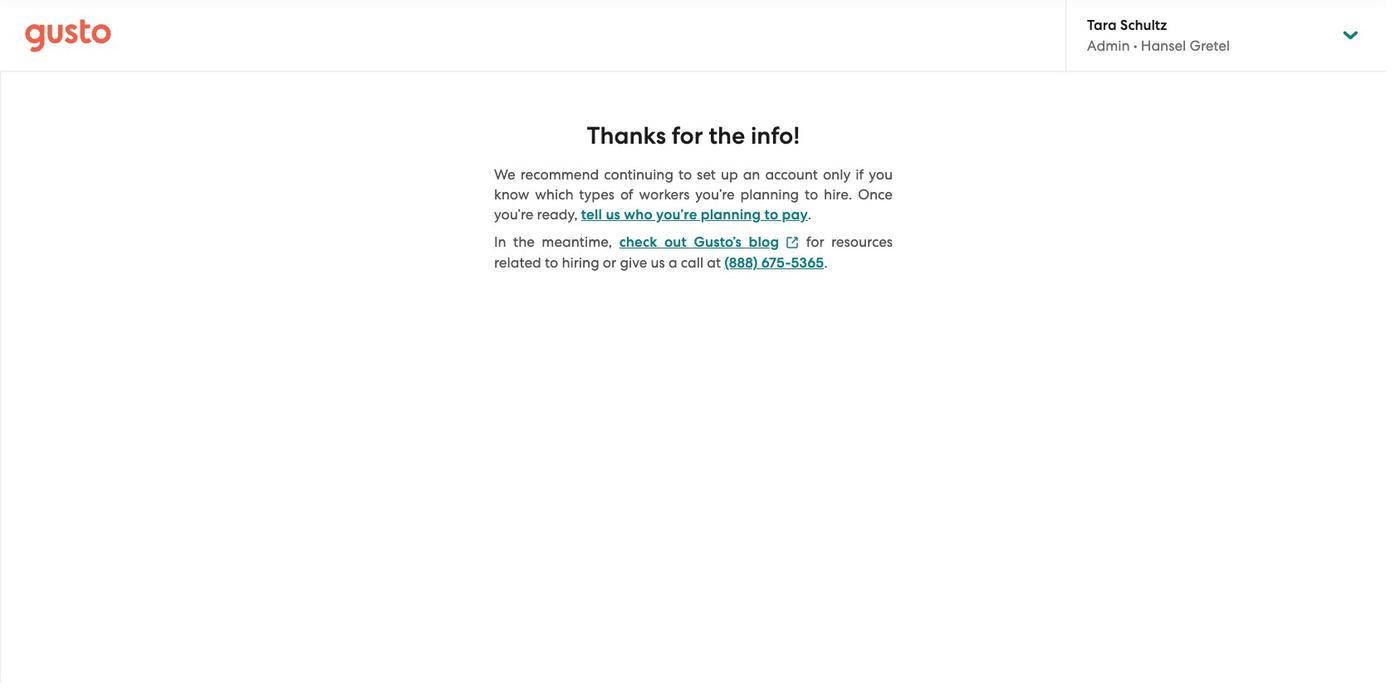 Task type: locate. For each thing, give the bounding box(es) containing it.
you're
[[696, 186, 735, 203], [494, 206, 534, 223], [657, 206, 698, 224]]

us
[[606, 206, 621, 224], [651, 254, 665, 271]]

to
[[679, 166, 692, 183], [805, 186, 819, 203], [765, 206, 779, 224], [545, 254, 559, 271]]

1 vertical spatial for
[[807, 233, 825, 250]]

1 vertical spatial us
[[651, 254, 665, 271]]

planning
[[741, 186, 799, 203], [701, 206, 761, 224]]

.
[[808, 206, 812, 223], [825, 254, 828, 271]]

hansel
[[1142, 37, 1187, 54]]

. down account
[[808, 206, 812, 223]]

if
[[856, 166, 864, 183]]

to left set
[[679, 166, 692, 183]]

pay
[[782, 206, 808, 224]]

tell us who you're planning to pay link
[[581, 206, 808, 224]]

to down in the meantime,
[[545, 254, 559, 271]]

you're down know
[[494, 206, 534, 223]]

1 horizontal spatial for
[[807, 233, 825, 250]]

1 horizontal spatial .
[[825, 254, 828, 271]]

call
[[681, 254, 704, 271]]

0 vertical spatial planning
[[741, 186, 799, 203]]

0 horizontal spatial .
[[808, 206, 812, 223]]

which
[[535, 186, 574, 203]]

recommend
[[521, 166, 599, 183]]

0 vertical spatial us
[[606, 206, 621, 224]]

the up the up
[[709, 121, 745, 150]]

in
[[494, 233, 507, 250]]

tara schultz admin • hansel gretel
[[1088, 17, 1231, 54]]

only
[[823, 166, 851, 183]]

for up 5365
[[807, 233, 825, 250]]

planning up gusto's
[[701, 206, 761, 224]]

resources
[[832, 233, 893, 250]]

thanks for the info!
[[587, 121, 800, 150]]

tell us who you're planning to pay .
[[581, 206, 812, 224]]

. right 675-
[[825, 254, 828, 271]]

0 vertical spatial .
[[808, 206, 812, 223]]

5365
[[791, 254, 825, 272]]

1 horizontal spatial the
[[709, 121, 745, 150]]

1 horizontal spatial us
[[651, 254, 665, 271]]

the up related
[[514, 233, 535, 250]]

of
[[621, 186, 634, 203]]

for resources related to hiring or give us a call at
[[494, 233, 893, 271]]

info!
[[751, 121, 800, 150]]

give
[[620, 254, 648, 271]]

blog
[[749, 233, 780, 251]]

the
[[709, 121, 745, 150], [514, 233, 535, 250]]

thanks
[[587, 121, 666, 150]]

0 vertical spatial the
[[709, 121, 745, 150]]

0 horizontal spatial the
[[514, 233, 535, 250]]

continuing
[[604, 166, 674, 183]]

1 vertical spatial planning
[[701, 206, 761, 224]]

us right tell
[[606, 206, 621, 224]]

admin
[[1088, 37, 1131, 54]]

home image
[[25, 19, 111, 52]]

out
[[665, 233, 687, 251]]

schultz
[[1121, 17, 1168, 34]]

. inside (888) 675-5365 .
[[825, 254, 828, 271]]

0 horizontal spatial for
[[672, 121, 703, 150]]

ready,
[[537, 206, 578, 223]]

or
[[603, 254, 617, 271]]

planning down "an"
[[741, 186, 799, 203]]

to left pay on the right top of the page
[[765, 206, 779, 224]]

for
[[672, 121, 703, 150], [807, 233, 825, 250]]

us inside for resources related to hiring or give us a call at
[[651, 254, 665, 271]]

account
[[766, 166, 818, 183]]

us left a
[[651, 254, 665, 271]]

for up set
[[672, 121, 703, 150]]

1 vertical spatial .
[[825, 254, 828, 271]]

you
[[869, 166, 893, 183]]



Task type: describe. For each thing, give the bounding box(es) containing it.
(888) 675-5365 link
[[725, 254, 825, 272]]

1 vertical spatial the
[[514, 233, 535, 250]]

tara
[[1088, 17, 1117, 34]]

gretel
[[1190, 37, 1231, 54]]

. inside tell us who you're planning to pay .
[[808, 206, 812, 223]]

hiring
[[562, 254, 600, 271]]

0 horizontal spatial us
[[606, 206, 621, 224]]

•
[[1134, 37, 1138, 54]]

(888) 675-5365 .
[[725, 254, 828, 272]]

you're down set
[[696, 186, 735, 203]]

gusto's
[[694, 233, 742, 251]]

tell
[[581, 206, 603, 224]]

a
[[669, 254, 678, 271]]

workers
[[640, 186, 690, 203]]

up
[[721, 166, 738, 183]]

check
[[620, 233, 658, 251]]

related
[[494, 254, 542, 271]]

(888)
[[725, 254, 758, 272]]

types
[[579, 186, 615, 203]]

check out gusto's blog
[[620, 233, 780, 251]]

we
[[494, 166, 516, 183]]

set
[[697, 166, 716, 183]]

who
[[624, 206, 653, 224]]

check out gusto's blog link
[[620, 233, 800, 251]]

to inside for resources related to hiring or give us a call at
[[545, 254, 559, 271]]

675-
[[762, 254, 791, 272]]

you're down workers
[[657, 206, 698, 224]]

meantime,
[[542, 233, 613, 250]]

we recommend continuing to set up an account only if you know which types of workers you're planning to hire. once you're ready,
[[494, 166, 893, 223]]

once
[[858, 186, 893, 203]]

hire.
[[824, 186, 853, 203]]

at
[[707, 254, 721, 271]]

planning inside we recommend continuing to set up an account only if you know which types of workers you're planning to hire. once you're ready,
[[741, 186, 799, 203]]

for inside for resources related to hiring or give us a call at
[[807, 233, 825, 250]]

in the meantime,
[[494, 233, 613, 250]]

know
[[494, 186, 530, 203]]

to up pay on the right top of the page
[[805, 186, 819, 203]]

0 vertical spatial for
[[672, 121, 703, 150]]

an
[[743, 166, 761, 183]]



Task type: vqa. For each thing, say whether or not it's contained in the screenshot.
bottommost credit?
no



